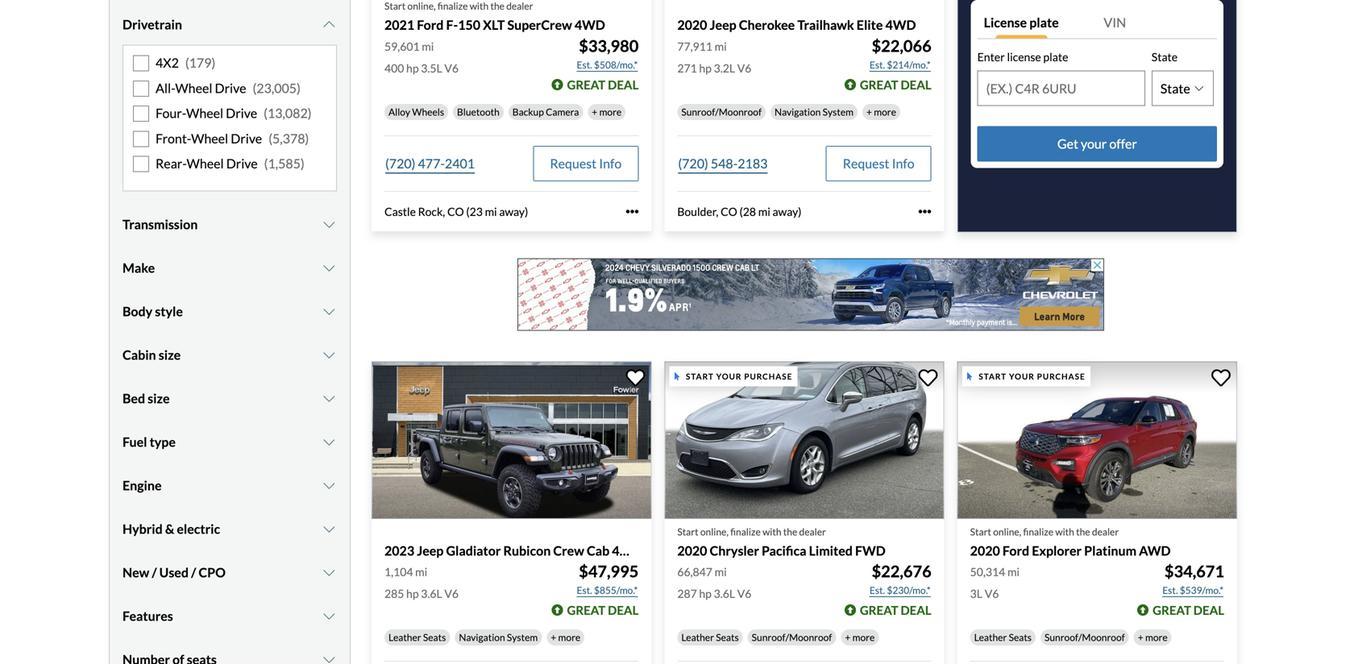 Task type: locate. For each thing, give the bounding box(es) containing it.
drive for four-wheel drive
[[226, 105, 257, 121]]

2020 inside start online, finalize with the dealer 2020 ford explorer platinum awd
[[970, 543, 1000, 559]]

mi right 1,104
[[415, 565, 428, 579]]

0 horizontal spatial mouse pointer image
[[675, 372, 680, 381]]

1 seats from the left
[[423, 632, 446, 643]]

ford up 50,314
[[1003, 543, 1030, 559]]

5 chevron down image from the top
[[321, 654, 337, 664]]

$47,995
[[579, 562, 639, 581]]

with inside start online, finalize with the dealer 2021 ford f-150 xlt supercrew 4wd
[[470, 0, 489, 12]]

start for f-
[[385, 0, 406, 12]]

drive up four-wheel drive (13,082)
[[215, 80, 246, 96]]

1 horizontal spatial (720)
[[678, 155, 709, 171]]

more down "est. $539/mo.*" button
[[1146, 632, 1168, 643]]

hybrid
[[123, 521, 163, 537]]

0 horizontal spatial ellipsis h image
[[626, 205, 639, 218]]

0 horizontal spatial 3.6l
[[421, 587, 442, 601]]

3 chevron down image from the top
[[321, 349, 337, 362]]

1 vertical spatial navigation system
[[459, 632, 538, 643]]

est. down $33,980
[[577, 59, 592, 70]]

2 horizontal spatial leather seats
[[974, 632, 1032, 643]]

online, inside start online, finalize with the dealer 2020 ford explorer platinum awd
[[993, 526, 1022, 538]]

2 horizontal spatial seats
[[1009, 632, 1032, 643]]

great deal down est. $508/mo.* button at the left top of page
[[567, 77, 639, 92]]

chevron down image inside drivetrain dropdown button
[[321, 18, 337, 31]]

2 chevron down image from the top
[[321, 305, 337, 318]]

4wd up $47,995
[[612, 543, 643, 559]]

2 seats from the left
[[716, 632, 739, 643]]

chevron down image inside features dropdown button
[[321, 610, 337, 623]]

1,104 mi 285 hp 3.6l v6
[[385, 565, 459, 601]]

2 request info from the left
[[843, 155, 915, 171]]

est. inside $22,676 est. $230/mo.*
[[870, 585, 885, 596]]

2020 inside start online, finalize with the dealer 2020 chrysler pacifica limited fwd
[[678, 543, 707, 559]]

size inside dropdown button
[[148, 391, 170, 407]]

start your purchase for $34,671
[[979, 372, 1086, 381]]

electric
[[177, 521, 220, 537]]

2 horizontal spatial 4wd
[[886, 17, 916, 33]]

0 horizontal spatial with
[[470, 0, 489, 12]]

away)
[[499, 205, 528, 218], [773, 205, 802, 218]]

3.6l right the 287
[[714, 587, 735, 601]]

great down est. $508/mo.* button at the left top of page
[[567, 77, 606, 92]]

request info button
[[533, 146, 639, 181], [826, 146, 932, 181]]

leather seats for $22,676
[[682, 632, 739, 643]]

drive down four-wheel drive (13,082)
[[231, 130, 262, 146]]

mi inside 66,847 mi 287 hp 3.6l v6
[[715, 565, 727, 579]]

deal for $47,995
[[608, 603, 639, 618]]

(720) inside (720) 477-2401 button
[[385, 155, 416, 171]]

navigation for $22,066
[[775, 106, 821, 118]]

1 info from the left
[[599, 155, 622, 171]]

(720) left 548-
[[678, 155, 709, 171]]

online, up 2021
[[408, 0, 436, 12]]

chevron down image inside fuel type dropdown button
[[321, 436, 337, 449]]

v6 inside 66,847 mi 287 hp 3.6l v6
[[737, 587, 752, 601]]

(179)
[[185, 55, 216, 71]]

1 vertical spatial ford
[[1003, 543, 1030, 559]]

v6 down gladiator
[[445, 587, 459, 601]]

jeep up "77,911 mi 271 hp 3.2l v6"
[[710, 17, 737, 33]]

ford for f-
[[417, 17, 444, 33]]

1 horizontal spatial info
[[892, 155, 915, 171]]

+
[[592, 106, 598, 118], [867, 106, 872, 118], [551, 632, 556, 643], [845, 632, 851, 643], [1138, 632, 1144, 643]]

cabin size
[[123, 347, 181, 363]]

hp right 285
[[406, 587, 419, 601]]

0 horizontal spatial online,
[[408, 0, 436, 12]]

wheel down all-wheel drive (23,005)
[[186, 105, 223, 121]]

2 co from the left
[[721, 205, 738, 218]]

2 3.6l from the left
[[714, 587, 735, 601]]

wheel for four-
[[186, 105, 223, 121]]

license plate
[[984, 15, 1059, 30]]

dealer up platinum
[[1092, 526, 1119, 538]]

3.6l inside 66,847 mi 287 hp 3.6l v6
[[714, 587, 735, 601]]

0 horizontal spatial away)
[[499, 205, 528, 218]]

great for $22,676
[[860, 603, 899, 618]]

est. inside $47,995 est. $855/mo.*
[[577, 585, 592, 596]]

the inside start online, finalize with the dealer 2021 ford f-150 xlt supercrew 4wd
[[491, 0, 505, 12]]

0 horizontal spatial (720)
[[385, 155, 416, 171]]

hp inside 66,847 mi 287 hp 3.6l v6
[[699, 587, 712, 601]]

size for bed size
[[148, 391, 170, 407]]

away) right (23
[[499, 205, 528, 218]]

jeep right 2023 at left
[[417, 543, 444, 559]]

0 vertical spatial system
[[823, 106, 854, 118]]

jeep for $22,066
[[710, 17, 737, 33]]

online, up chrysler
[[701, 526, 729, 538]]

seats down 50,314 mi 3l v6
[[1009, 632, 1032, 643]]

0 horizontal spatial ford
[[417, 17, 444, 33]]

leather down 285
[[389, 632, 421, 643]]

2 start your purchase from the left
[[979, 372, 1086, 381]]

est. down $34,671
[[1163, 585, 1178, 596]]

2021
[[385, 17, 415, 33]]

2020 for $22,676
[[678, 543, 707, 559]]

v6 right 3.2l
[[737, 61, 752, 75]]

v6 right 3.5l
[[445, 61, 459, 75]]

wheel up rear-wheel drive (1,585)
[[191, 130, 228, 146]]

finalize up chrysler
[[731, 526, 761, 538]]

system for $22,066
[[823, 106, 854, 118]]

great deal
[[567, 77, 639, 92], [860, 77, 932, 92], [567, 603, 639, 618], [860, 603, 932, 618], [1153, 603, 1225, 618]]

mi up 3.2l
[[715, 39, 727, 53]]

style
[[155, 304, 183, 319]]

0 horizontal spatial request
[[550, 155, 597, 171]]

est. down $22,676
[[870, 585, 885, 596]]

v6 inside "77,911 mi 271 hp 3.2l v6"
[[737, 61, 752, 75]]

1 horizontal spatial mouse pointer image
[[968, 372, 973, 381]]

4 chevron down image from the top
[[321, 392, 337, 405]]

limited
[[809, 543, 853, 559]]

wheel down front-wheel drive (5,378)
[[187, 156, 224, 171]]

0 horizontal spatial your
[[716, 372, 742, 381]]

hp right the 287
[[699, 587, 712, 601]]

plate inside 'tab'
[[1030, 15, 1059, 30]]

chevron down image inside cabin size dropdown button
[[321, 349, 337, 362]]

mi right 50,314
[[1008, 565, 1020, 579]]

1 horizontal spatial request
[[843, 155, 890, 171]]

1 horizontal spatial navigation system
[[775, 106, 854, 118]]

0 vertical spatial size
[[159, 347, 181, 363]]

the up explorer in the right of the page
[[1076, 526, 1091, 538]]

request for 2183
[[843, 155, 890, 171]]

new
[[123, 565, 149, 581]]

+ more down est. $230/mo.* button
[[845, 632, 875, 643]]

alloy
[[389, 106, 410, 118]]

chevron down image inside the hybrid & electric dropdown button
[[321, 523, 337, 536]]

the for $22,676
[[784, 526, 798, 538]]

1 horizontal spatial start your purchase
[[979, 372, 1086, 381]]

great for $34,671
[[1153, 603, 1192, 618]]

deal down the $230/mo.*
[[901, 603, 932, 618]]

477-
[[418, 155, 445, 171]]

seats down 66,847 mi 287 hp 3.6l v6
[[716, 632, 739, 643]]

size right cabin
[[159, 347, 181, 363]]

1 horizontal spatial request info
[[843, 155, 915, 171]]

1 horizontal spatial ellipsis h image
[[919, 205, 932, 218]]

2020 jeep cherokee trailhawk elite 4wd
[[678, 17, 916, 33]]

1 purchase from the left
[[744, 372, 793, 381]]

start inside start online, finalize with the dealer 2020 ford explorer platinum awd
[[970, 526, 992, 538]]

1 horizontal spatial jeep
[[710, 17, 737, 33]]

chevron down image
[[321, 218, 337, 231], [321, 305, 337, 318], [321, 349, 337, 362], [321, 392, 337, 405], [321, 436, 337, 449], [321, 479, 337, 492], [321, 567, 337, 579]]

mi inside 1,104 mi 285 hp 3.6l v6
[[415, 565, 428, 579]]

est. inside $34,671 est. $539/mo.*
[[1163, 585, 1178, 596]]

hp for $22,676
[[699, 587, 712, 601]]

hp right 400 on the top left of the page
[[406, 61, 419, 75]]

more
[[600, 106, 622, 118], [874, 106, 896, 118], [558, 632, 581, 643], [853, 632, 875, 643], [1146, 632, 1168, 643]]

size right bed
[[148, 391, 170, 407]]

leather down 3l on the bottom right of the page
[[974, 632, 1007, 643]]

$22,066 est. $214/mo.*
[[870, 36, 932, 70]]

0 horizontal spatial 4wd
[[575, 17, 605, 33]]

the
[[491, 0, 505, 12], [784, 526, 798, 538], [1076, 526, 1091, 538]]

navigation system
[[775, 106, 854, 118], [459, 632, 538, 643]]

navigation
[[775, 106, 821, 118], [459, 632, 505, 643]]

hp for $33,980
[[406, 61, 419, 75]]

1 start your purchase from the left
[[686, 372, 793, 381]]

finalize inside start online, finalize with the dealer 2020 ford explorer platinum awd
[[1024, 526, 1054, 538]]

with up 150
[[470, 0, 489, 12]]

away) right (28
[[773, 205, 802, 218]]

1 co from the left
[[447, 205, 464, 218]]

4wd up $22,066
[[886, 17, 916, 33]]

hp inside "77,911 mi 271 hp 3.2l v6"
[[699, 61, 712, 75]]

chevron down image for bed size
[[321, 392, 337, 405]]

0 horizontal spatial leather
[[389, 632, 421, 643]]

1 horizontal spatial the
[[784, 526, 798, 538]]

leather seats down 285
[[389, 632, 446, 643]]

1 request info button from the left
[[533, 146, 639, 181]]

0 vertical spatial ford
[[417, 17, 444, 33]]

chevron down image for transmission
[[321, 218, 337, 231]]

/ left cpo
[[191, 565, 196, 581]]

v6 down chrysler
[[737, 587, 752, 601]]

0 horizontal spatial the
[[491, 0, 505, 12]]

great down est. $855/mo.* 'button' at the bottom
[[567, 603, 606, 618]]

hp right the 271
[[699, 61, 712, 75]]

chevron down image inside bed size dropdown button
[[321, 392, 337, 405]]

1 3.6l from the left
[[421, 587, 442, 601]]

0 horizontal spatial finalize
[[438, 0, 468, 12]]

finalize inside start online, finalize with the dealer 2020 chrysler pacifica limited fwd
[[731, 526, 761, 538]]

seats
[[423, 632, 446, 643], [716, 632, 739, 643], [1009, 632, 1032, 643]]

sunroof/moonroof for $22,676
[[752, 632, 832, 643]]

size for cabin size
[[159, 347, 181, 363]]

2 leather seats from the left
[[682, 632, 739, 643]]

mi inside 50,314 mi 3l v6
[[1008, 565, 1020, 579]]

tab list
[[978, 7, 1217, 39]]

ford inside start online, finalize with the dealer 2021 ford f-150 xlt supercrew 4wd
[[417, 17, 444, 33]]

est. inside $33,980 est. $508/mo.*
[[577, 59, 592, 70]]

(720) left 477-
[[385, 155, 416, 171]]

2 horizontal spatial leather
[[974, 632, 1007, 643]]

1 / from the left
[[152, 565, 157, 581]]

start inside start online, finalize with the dealer 2020 chrysler pacifica limited fwd
[[678, 526, 699, 538]]

dealer up limited
[[799, 526, 826, 538]]

v6 inside 1,104 mi 285 hp 3.6l v6
[[445, 587, 459, 601]]

0 horizontal spatial navigation system
[[459, 632, 538, 643]]

1 vertical spatial size
[[148, 391, 170, 407]]

great deal down est. $230/mo.* button
[[860, 603, 932, 618]]

camera
[[546, 106, 579, 118]]

chevron down image inside make dropdown button
[[321, 262, 337, 275]]

deal down $539/mo.*
[[1194, 603, 1225, 618]]

bed size
[[123, 391, 170, 407]]

2 purchase from the left
[[1037, 372, 1086, 381]]

2 horizontal spatial with
[[1056, 526, 1075, 538]]

1 horizontal spatial online,
[[701, 526, 729, 538]]

0 horizontal spatial navigation
[[459, 632, 505, 643]]

mi inside 59,601 mi 400 hp 3.5l v6
[[422, 39, 434, 53]]

dealer
[[507, 0, 533, 12], [799, 526, 826, 538], [1092, 526, 1119, 538]]

1 horizontal spatial with
[[763, 526, 782, 538]]

1 request info from the left
[[550, 155, 622, 171]]

1 horizontal spatial your
[[1009, 372, 1035, 381]]

finalize up f-
[[438, 0, 468, 12]]

1 horizontal spatial request info button
[[826, 146, 932, 181]]

great down "est. $539/mo.*" button
[[1153, 603, 1192, 618]]

2020 up 77,911
[[678, 17, 707, 33]]

drive
[[215, 80, 246, 96], [226, 105, 257, 121], [231, 130, 262, 146], [226, 156, 258, 171]]

with inside start online, finalize with the dealer 2020 ford explorer platinum awd
[[1056, 526, 1075, 538]]

dealer up supercrew
[[507, 0, 533, 12]]

chrysler
[[710, 543, 759, 559]]

5 chevron down image from the top
[[321, 436, 337, 449]]

1 horizontal spatial purchase
[[1037, 372, 1086, 381]]

chevron down image for make
[[321, 262, 337, 275]]

start your purchase for $22,676
[[686, 372, 793, 381]]

1 horizontal spatial dealer
[[799, 526, 826, 538]]

2 horizontal spatial your
[[1081, 136, 1107, 152]]

1 away) from the left
[[499, 205, 528, 218]]

mi for $34,671
[[1008, 565, 1020, 579]]

chevron down image inside transmission dropdown button
[[321, 218, 337, 231]]

pacifica
[[762, 543, 807, 559]]

chevron down image inside engine dropdown button
[[321, 479, 337, 492]]

4wd up $33,980
[[575, 17, 605, 33]]

the up pacifica
[[784, 526, 798, 538]]

with up pacifica
[[763, 526, 782, 538]]

0 vertical spatial navigation
[[775, 106, 821, 118]]

great deal for $33,980
[[567, 77, 639, 92]]

1,104
[[385, 565, 413, 579]]

great deal for $22,066
[[860, 77, 932, 92]]

ellipsis h image for castle rock, co (23 mi away)
[[626, 205, 639, 218]]

chevron down image for drivetrain
[[321, 18, 337, 31]]

make
[[123, 260, 155, 276]]

chevron down image inside body style dropdown button
[[321, 305, 337, 318]]

1 horizontal spatial navigation
[[775, 106, 821, 118]]

leather seats
[[389, 632, 446, 643], [682, 632, 739, 643], [974, 632, 1032, 643]]

0 vertical spatial navigation system
[[775, 106, 854, 118]]

$508/mo.*
[[594, 59, 638, 70]]

0 vertical spatial plate
[[1030, 15, 1059, 30]]

0 horizontal spatial jeep
[[417, 543, 444, 559]]

ford inside start online, finalize with the dealer 2020 ford explorer platinum awd
[[1003, 543, 1030, 559]]

mi up 3.5l
[[422, 39, 434, 53]]

2 horizontal spatial online,
[[993, 526, 1022, 538]]

deal down $508/mo.*
[[608, 77, 639, 92]]

2020 up 66,847 on the right bottom of page
[[678, 543, 707, 559]]

chevron down image for fuel type
[[321, 436, 337, 449]]

new / used / cpo
[[123, 565, 226, 581]]

finalize up explorer in the right of the page
[[1024, 526, 1054, 538]]

(720) inside (720) 548-2183 button
[[678, 155, 709, 171]]

navigation system for $22,066
[[775, 106, 854, 118]]

7 chevron down image from the top
[[321, 567, 337, 579]]

deal down $855/mo.*
[[608, 603, 639, 618]]

size inside dropdown button
[[159, 347, 181, 363]]

77,911
[[678, 39, 713, 53]]

1 horizontal spatial 4wd
[[612, 543, 643, 559]]

1 horizontal spatial seats
[[716, 632, 739, 643]]

$34,671
[[1165, 562, 1225, 581]]

castle
[[385, 205, 416, 218]]

2020 for $34,671
[[970, 543, 1000, 559]]

great down est. $230/mo.* button
[[860, 603, 899, 618]]

2 chevron down image from the top
[[321, 262, 337, 275]]

great for $33,980
[[567, 77, 606, 92]]

start your purchase
[[686, 372, 793, 381], [979, 372, 1086, 381]]

2 horizontal spatial the
[[1076, 526, 1091, 538]]

more down est. $855/mo.* 'button' at the bottom
[[558, 632, 581, 643]]

mi right (23
[[485, 205, 497, 218]]

1 horizontal spatial /
[[191, 565, 196, 581]]

0 horizontal spatial info
[[599, 155, 622, 171]]

1 horizontal spatial finalize
[[731, 526, 761, 538]]

the inside start online, finalize with the dealer 2020 chrysler pacifica limited fwd
[[784, 526, 798, 538]]

leather seats down 3l on the bottom right of the page
[[974, 632, 1032, 643]]

request for 2401
[[550, 155, 597, 171]]

request
[[550, 155, 597, 171], [843, 155, 890, 171]]

co left (28
[[721, 205, 738, 218]]

bed
[[123, 391, 145, 407]]

3 leather from the left
[[974, 632, 1007, 643]]

est. inside $22,066 est. $214/mo.*
[[870, 59, 885, 70]]

v6 inside 59,601 mi 400 hp 3.5l v6
[[445, 61, 459, 75]]

cabin size button
[[123, 335, 337, 375]]

1 horizontal spatial away)
[[773, 205, 802, 218]]

online, inside start online, finalize with the dealer 2021 ford f-150 xlt supercrew 4wd
[[408, 0, 436, 12]]

the up xlt
[[491, 0, 505, 12]]

chevron down image for hybrid & electric
[[321, 523, 337, 536]]

1 horizontal spatial system
[[823, 106, 854, 118]]

size
[[159, 347, 181, 363], [148, 391, 170, 407]]

1 vertical spatial navigation
[[459, 632, 505, 643]]

plate
[[1030, 15, 1059, 30], [1044, 50, 1069, 64]]

2 mouse pointer image from the left
[[968, 372, 973, 381]]

1 chevron down image from the top
[[321, 218, 337, 231]]

+ more
[[592, 106, 622, 118], [867, 106, 896, 118], [551, 632, 581, 643], [845, 632, 875, 643], [1138, 632, 1168, 643]]

287
[[678, 587, 697, 601]]

1 horizontal spatial ford
[[1003, 543, 1030, 559]]

more down est. $508/mo.* button at the left top of page
[[600, 106, 622, 118]]

2 ellipsis h image from the left
[[919, 205, 932, 218]]

online, inside start online, finalize with the dealer 2020 chrysler pacifica limited fwd
[[701, 526, 729, 538]]

2 / from the left
[[191, 565, 196, 581]]

seats down 1,104 mi 285 hp 3.6l v6
[[423, 632, 446, 643]]

2 (720) from the left
[[678, 155, 709, 171]]

features button
[[123, 596, 337, 637]]

$33,980
[[579, 36, 639, 56]]

xlt
[[483, 17, 505, 33]]

50,314
[[970, 565, 1006, 579]]

4x2 (179)
[[156, 55, 216, 71]]

0 horizontal spatial /
[[152, 565, 157, 581]]

deal for $22,676
[[901, 603, 932, 618]]

online, for $22,676
[[701, 526, 729, 538]]

hybrid & electric button
[[123, 509, 337, 550]]

great deal down est. $214/mo.* button
[[860, 77, 932, 92]]

2 leather from the left
[[682, 632, 714, 643]]

0 horizontal spatial co
[[447, 205, 464, 218]]

/
[[152, 565, 157, 581], [191, 565, 196, 581]]

enter
[[978, 50, 1005, 64]]

+ more down est. $855/mo.* 'button' at the bottom
[[551, 632, 581, 643]]

drive up front-wheel drive (5,378)
[[226, 105, 257, 121]]

mi down chrysler
[[715, 565, 727, 579]]

0 horizontal spatial system
[[507, 632, 538, 643]]

great down est. $214/mo.* button
[[860, 77, 899, 92]]

0 horizontal spatial start your purchase
[[686, 372, 793, 381]]

dealer inside start online, finalize with the dealer 2020 ford explorer platinum awd
[[1092, 526, 1119, 538]]

system for $47,995
[[507, 632, 538, 643]]

(28
[[740, 205, 756, 218]]

1 (720) from the left
[[385, 155, 416, 171]]

est. for $47,995
[[577, 585, 592, 596]]

leather for $22,676
[[682, 632, 714, 643]]

hp inside 59,601 mi 400 hp 3.5l v6
[[406, 61, 419, 75]]

2 info from the left
[[892, 155, 915, 171]]

hp for $47,995
[[406, 587, 419, 601]]

great deal down "est. $539/mo.*" button
[[1153, 603, 1225, 618]]

dealer inside start online, finalize with the dealer 2020 chrysler pacifica limited fwd
[[799, 526, 826, 538]]

(23
[[466, 205, 483, 218]]

leather seats down the 287
[[682, 632, 739, 643]]

mouse pointer image
[[675, 372, 680, 381], [968, 372, 973, 381]]

0 horizontal spatial seats
[[423, 632, 446, 643]]

v6 inside 50,314 mi 3l v6
[[985, 587, 999, 601]]

est. down $47,995
[[577, 585, 592, 596]]

1 horizontal spatial leather
[[682, 632, 714, 643]]

great deal down est. $855/mo.* 'button' at the bottom
[[567, 603, 639, 618]]

1 vertical spatial jeep
[[417, 543, 444, 559]]

2020 up 50,314
[[970, 543, 1000, 559]]

request info button for (720) 477-2401
[[533, 146, 639, 181]]

fwd
[[855, 543, 886, 559]]

150
[[458, 17, 481, 33]]

start for explorer
[[970, 526, 992, 538]]

mi
[[422, 39, 434, 53], [715, 39, 727, 53], [485, 205, 497, 218], [758, 205, 771, 218], [415, 565, 428, 579], [715, 565, 727, 579], [1008, 565, 1020, 579]]

v6
[[445, 61, 459, 75], [737, 61, 752, 75], [445, 587, 459, 601], [737, 587, 752, 601], [985, 587, 999, 601]]

fuel
[[123, 434, 147, 450]]

ellipsis h image
[[626, 205, 639, 218], [919, 205, 932, 218]]

1 horizontal spatial co
[[721, 205, 738, 218]]

0 horizontal spatial request info
[[550, 155, 622, 171]]

drive down front-wheel drive (5,378)
[[226, 156, 258, 171]]

1 ellipsis h image from the left
[[626, 205, 639, 218]]

1 mouse pointer image from the left
[[675, 372, 680, 381]]

with up explorer in the right of the page
[[1056, 526, 1075, 538]]

with inside start online, finalize with the dealer 2020 chrysler pacifica limited fwd
[[763, 526, 782, 538]]

purchase for $22,676
[[744, 372, 793, 381]]

3.6l inside 1,104 mi 285 hp 3.6l v6
[[421, 587, 442, 601]]

co left (23
[[447, 205, 464, 218]]

0 horizontal spatial request info button
[[533, 146, 639, 181]]

your
[[1081, 136, 1107, 152], [716, 372, 742, 381], [1009, 372, 1035, 381]]

0 horizontal spatial dealer
[[507, 0, 533, 12]]

finalize for $22,676
[[731, 526, 761, 538]]

1 vertical spatial system
[[507, 632, 538, 643]]

est. down $22,066
[[870, 59, 885, 70]]

2 horizontal spatial dealer
[[1092, 526, 1119, 538]]

sunroof/moonroof
[[682, 106, 762, 118], [752, 632, 832, 643], [1045, 632, 1125, 643]]

59,601 mi 400 hp 3.5l v6
[[385, 39, 459, 75]]

four-
[[156, 105, 186, 121]]

great deal for $47,995
[[567, 603, 639, 618]]

285
[[385, 587, 404, 601]]

3 seats from the left
[[1009, 632, 1032, 643]]

deal down $214/mo.*
[[901, 77, 932, 92]]

(1,585)
[[264, 156, 305, 171]]

hp inside 1,104 mi 285 hp 3.6l v6
[[406, 587, 419, 601]]

wheels
[[412, 106, 444, 118]]

3 chevron down image from the top
[[321, 523, 337, 536]]

0 horizontal spatial leather seats
[[389, 632, 446, 643]]

3.6l right 285
[[421, 587, 442, 601]]

v6 for $22,676
[[737, 587, 752, 601]]

est. $855/mo.* button
[[576, 583, 639, 599]]

with for $34,671
[[1056, 526, 1075, 538]]

chevron down image
[[321, 18, 337, 31], [321, 262, 337, 275], [321, 523, 337, 536], [321, 610, 337, 623], [321, 654, 337, 664]]

online, up 50,314
[[993, 526, 1022, 538]]

navigation for $47,995
[[459, 632, 505, 643]]

0 vertical spatial jeep
[[710, 17, 737, 33]]

leather for $34,671
[[974, 632, 1007, 643]]

6 chevron down image from the top
[[321, 479, 337, 492]]

/ right new
[[152, 565, 157, 581]]

2 horizontal spatial finalize
[[1024, 526, 1054, 538]]

4 chevron down image from the top
[[321, 610, 337, 623]]

start inside start online, finalize with the dealer 2021 ford f-150 xlt supercrew 4wd
[[385, 0, 406, 12]]

1 chevron down image from the top
[[321, 18, 337, 31]]

1 request from the left
[[550, 155, 597, 171]]

v6 right 3l on the bottom right of the page
[[985, 587, 999, 601]]

state
[[1152, 50, 1178, 64]]

the inside start online, finalize with the dealer 2020 ford explorer platinum awd
[[1076, 526, 1091, 538]]

0 horizontal spatial purchase
[[744, 372, 793, 381]]

transmission button
[[123, 205, 337, 245]]

jeep
[[710, 17, 737, 33], [417, 543, 444, 559]]

rock,
[[418, 205, 445, 218]]

billet silver metallic clearcoat 2020 chrysler pacifica limited fwd minivan front-wheel drive 9-speed automatic image
[[665, 362, 945, 519]]

your for $22,676
[[716, 372, 742, 381]]

wheel down (179)
[[175, 80, 212, 96]]

mi inside "77,911 mi 271 hp 3.2l v6"
[[715, 39, 727, 53]]

2 request info button from the left
[[826, 146, 932, 181]]

3 leather seats from the left
[[974, 632, 1032, 643]]

chevron down image inside new / used / cpo dropdown button
[[321, 567, 337, 579]]

2 request from the left
[[843, 155, 890, 171]]

3.6l for $22,676
[[714, 587, 735, 601]]

2183
[[738, 155, 768, 171]]

1 horizontal spatial leather seats
[[682, 632, 739, 643]]

online, for $34,671
[[993, 526, 1022, 538]]

ford left f-
[[417, 17, 444, 33]]

leather down the 287
[[682, 632, 714, 643]]

chevron down image for body style
[[321, 305, 337, 318]]

dealer for $22,676
[[799, 526, 826, 538]]

wheel
[[175, 80, 212, 96], [186, 105, 223, 121], [191, 130, 228, 146], [187, 156, 224, 171]]

1 horizontal spatial 3.6l
[[714, 587, 735, 601]]



Task type: describe. For each thing, give the bounding box(es) containing it.
finalize for $34,671
[[1024, 526, 1054, 538]]

$33,980 est. $508/mo.*
[[577, 36, 639, 70]]

59,601
[[385, 39, 420, 53]]

548-
[[711, 155, 738, 171]]

v6 for $33,980
[[445, 61, 459, 75]]

transmission
[[123, 217, 198, 232]]

drivetrain
[[123, 17, 182, 32]]

offer
[[1110, 136, 1138, 152]]

request info button for (720) 548-2183
[[826, 146, 932, 181]]

rear-wheel drive (1,585)
[[156, 156, 305, 171]]

2401
[[445, 155, 475, 171]]

get your offer
[[1058, 136, 1138, 152]]

dealer for $34,671
[[1092, 526, 1119, 538]]

backup
[[513, 106, 544, 118]]

2023
[[385, 543, 415, 559]]

finalize inside start online, finalize with the dealer 2021 ford f-150 xlt supercrew 4wd
[[438, 0, 468, 12]]

hybrid & electric
[[123, 521, 220, 537]]

jeep for $47,995
[[417, 543, 444, 559]]

4x2
[[156, 55, 179, 71]]

fuel type button
[[123, 422, 337, 463]]

more down est. $214/mo.* button
[[874, 106, 896, 118]]

engine
[[123, 478, 162, 494]]

leather seats for $34,671
[[974, 632, 1032, 643]]

get
[[1058, 136, 1079, 152]]

(720) for (720) 477-2401
[[385, 155, 416, 171]]

engine button
[[123, 466, 337, 506]]

cabin
[[123, 347, 156, 363]]

est. $214/mo.* button
[[869, 57, 932, 73]]

your for $34,671
[[1009, 372, 1035, 381]]

trailhawk
[[798, 17, 854, 33]]

wheel for all-
[[175, 80, 212, 96]]

dealer inside start online, finalize with the dealer 2021 ford f-150 xlt supercrew 4wd
[[507, 0, 533, 12]]

chevron down image for engine
[[321, 479, 337, 492]]

400
[[385, 61, 404, 75]]

est. for $22,676
[[870, 585, 885, 596]]

gladiator
[[446, 543, 501, 559]]

request info for 2401
[[550, 155, 622, 171]]

est. for $34,671
[[1163, 585, 1178, 596]]

seats for $34,671
[[1009, 632, 1032, 643]]

bluetooth
[[457, 106, 500, 118]]

chevron down image for features
[[321, 610, 337, 623]]

platinum
[[1085, 543, 1137, 559]]

Enter license plate field
[[979, 71, 1145, 105]]

(720) 477-2401 button
[[385, 146, 476, 181]]

chevron down image for cabin size
[[321, 349, 337, 362]]

3.5l
[[421, 61, 442, 75]]

v6 for $47,995
[[445, 587, 459, 601]]

271
[[678, 61, 697, 75]]

(720) for (720) 548-2183
[[678, 155, 709, 171]]

(5,378)
[[269, 130, 309, 146]]

the for $34,671
[[1076, 526, 1091, 538]]

(720) 477-2401
[[385, 155, 475, 171]]

(23,005)
[[253, 80, 301, 96]]

2 away) from the left
[[773, 205, 802, 218]]

deal for $34,671
[[1194, 603, 1225, 618]]

drive for all-wheel drive
[[215, 80, 246, 96]]

crew
[[553, 543, 584, 559]]

mi for $47,995
[[415, 565, 428, 579]]

$230/mo.*
[[887, 585, 931, 596]]

alloy wheels
[[389, 106, 444, 118]]

great deal for $34,671
[[1153, 603, 1225, 618]]

license
[[1007, 50, 1041, 64]]

3.2l
[[714, 61, 735, 75]]

your inside button
[[1081, 136, 1107, 152]]

mouse pointer image for $34,671
[[968, 372, 973, 381]]

$22,066
[[872, 36, 932, 56]]

boulder, co (28 mi away)
[[678, 205, 802, 218]]

fuel type
[[123, 434, 176, 450]]

est. for $22,066
[[870, 59, 885, 70]]

est. $508/mo.* button
[[576, 57, 639, 73]]

great for $47,995
[[567, 603, 606, 618]]

ford for explorer
[[1003, 543, 1030, 559]]

more down est. $230/mo.* button
[[853, 632, 875, 643]]

tab list containing license plate
[[978, 7, 1217, 39]]

bed size button
[[123, 379, 337, 419]]

$22,676
[[872, 562, 932, 581]]

boulder,
[[678, 205, 719, 218]]

&
[[165, 521, 174, 537]]

sarge green clearcoat 2023 jeep gladiator rubicon crew cab 4wd pickup truck four-wheel drive 8-speed automatic image
[[372, 362, 652, 519]]

deal for $22,066
[[901, 77, 932, 92]]

est. $230/mo.* button
[[869, 583, 932, 599]]

+ more down "est. $539/mo.*" button
[[1138, 632, 1168, 643]]

all-
[[156, 80, 175, 96]]

castle rock, co (23 mi away)
[[385, 205, 528, 218]]

1 leather seats from the left
[[389, 632, 446, 643]]

est. for $33,980
[[577, 59, 592, 70]]

chevron down image for new / used / cpo
[[321, 567, 337, 579]]

v6 for $22,066
[[737, 61, 752, 75]]

ellipsis h image for boulder, co (28 mi away)
[[919, 205, 932, 218]]

deal for $33,980
[[608, 77, 639, 92]]

advertisement region
[[518, 258, 1105, 331]]

wheel for front-
[[191, 130, 228, 146]]

cherokee
[[739, 17, 795, 33]]

body style button
[[123, 292, 337, 332]]

request info for 2183
[[843, 155, 915, 171]]

+ more down est. $214/mo.* button
[[867, 106, 896, 118]]

4wd inside start online, finalize with the dealer 2021 ford f-150 xlt supercrew 4wd
[[575, 17, 605, 33]]

start online, finalize with the dealer 2020 ford explorer platinum awd
[[970, 526, 1171, 559]]

enter license plate
[[978, 50, 1069, 64]]

rubicon
[[503, 543, 551, 559]]

mi for $22,066
[[715, 39, 727, 53]]

info for (720) 477-2401
[[599, 155, 622, 171]]

(720) 548-2183
[[678, 155, 768, 171]]

supercrew
[[508, 17, 572, 33]]

start for pacifica
[[678, 526, 699, 538]]

purchase for $34,671
[[1037, 372, 1086, 381]]

+ more right the camera
[[592, 106, 622, 118]]

license plate tab
[[978, 7, 1098, 39]]

get your offer button
[[978, 126, 1217, 162]]

rapid red metallic tinted clearcoat 2020 ford explorer platinum awd suv / crossover all-wheel drive automatic image
[[958, 362, 1238, 519]]

great deal for $22,676
[[860, 603, 932, 618]]

backup camera
[[513, 106, 579, 118]]

elite
[[857, 17, 883, 33]]

drive for rear-wheel drive
[[226, 156, 258, 171]]

$214/mo.*
[[887, 59, 931, 70]]

mi right (28
[[758, 205, 771, 218]]

1 vertical spatial plate
[[1044, 50, 1069, 64]]

with for $22,676
[[763, 526, 782, 538]]

cab
[[587, 543, 610, 559]]

used
[[159, 565, 189, 581]]

hp for $22,066
[[699, 61, 712, 75]]

wheel for rear-
[[187, 156, 224, 171]]

seats for $22,676
[[716, 632, 739, 643]]

body style
[[123, 304, 183, 319]]

navigation system for $47,995
[[459, 632, 538, 643]]

awd
[[1139, 543, 1171, 559]]

explorer
[[1032, 543, 1082, 559]]

3l
[[970, 587, 983, 601]]

cpo
[[199, 565, 226, 581]]

vin
[[1104, 15, 1127, 30]]

sunroof/moonroof for $34,671
[[1045, 632, 1125, 643]]

66,847 mi 287 hp 3.6l v6
[[678, 565, 752, 601]]

great for $22,066
[[860, 77, 899, 92]]

3.6l for $47,995
[[421, 587, 442, 601]]

vin tab
[[1098, 7, 1217, 39]]

mi for $22,676
[[715, 565, 727, 579]]

front-
[[156, 130, 191, 146]]

2023 jeep gladiator rubicon crew cab 4wd
[[385, 543, 643, 559]]

(720) 548-2183 button
[[678, 146, 769, 181]]

66,847
[[678, 565, 713, 579]]

type
[[150, 434, 176, 450]]

mi for $33,980
[[422, 39, 434, 53]]

drive for front-wheel drive
[[231, 130, 262, 146]]

front-wheel drive (5,378)
[[156, 130, 309, 146]]

$539/mo.*
[[1180, 585, 1224, 596]]

mouse pointer image for $22,676
[[675, 372, 680, 381]]

1 leather from the left
[[389, 632, 421, 643]]



Task type: vqa. For each thing, say whether or not it's contained in the screenshot.
4th Photo from the top of the page
no



